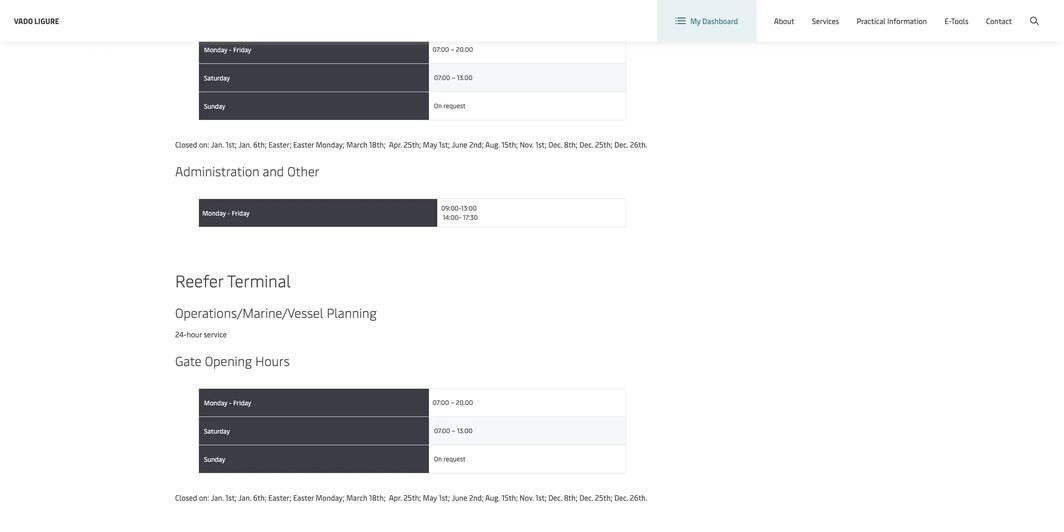 Task type: describe. For each thing, give the bounding box(es) containing it.
hour
[[187, 329, 202, 339]]

2 8th; from the top
[[564, 492, 578, 503]]

my
[[690, 16, 701, 26]]

closed for closed on: jan. 1st; jan. 6th; easter; easter monday; march 18th;  apr. 25th; may 1st; june 2nd; aug. 15th; nov. 1st; dec. 8th; dec. 25th; dec. 26th.
[[175, 139, 197, 149]]

2 07.00 – 13.00 from the top
[[433, 426, 473, 435]]

contact
[[986, 16, 1012, 26]]

1 2nd; from the top
[[469, 139, 484, 149]]

3 monday - friday from the top
[[202, 398, 251, 407]]

/
[[988, 9, 992, 19]]

0 vertical spatial -
[[229, 45, 232, 54]]

1 easter from the top
[[293, 139, 314, 149]]

vado
[[14, 16, 33, 26]]

gate
[[175, 352, 202, 369]]

1 vertical spatial -
[[227, 208, 230, 217]]

reefer
[[175, 269, 223, 292]]

2 on request from the top
[[433, 454, 466, 463]]

2 easter; from the top
[[268, 492, 291, 503]]

closed for closed on: jan. 1st; jan. 6th; easter; easter monday; march 18th;  apr. 25th; may 1st; june 2nd; aug. 15th; nov. 1st; dec. 8th; dec. 25th; dec. 26th.
[[175, 492, 197, 503]]

1 07.00 from the top
[[434, 73, 450, 82]]

practical information button
[[857, 0, 927, 42]]

global menu
[[883, 9, 925, 19]]

login / create account
[[969, 9, 1044, 19]]

2 june from the top
[[452, 492, 467, 503]]

hours
[[255, 352, 290, 369]]

24-
[[175, 329, 187, 339]]

1 vertical spatial may
[[423, 492, 437, 503]]

menu
[[906, 9, 925, 19]]

13:00
[[461, 204, 477, 212]]

contact button
[[986, 0, 1012, 42]]

1 07:00 – 20.00 from the top
[[433, 45, 473, 54]]

1 on from the top
[[434, 101, 442, 110]]

switch location button
[[786, 8, 853, 19]]

2 vertical spatial monday
[[204, 398, 227, 407]]

1 vertical spatial friday
[[232, 208, 250, 217]]

2 request from the top
[[444, 454, 466, 463]]

operations/marine/vessel
[[175, 304, 323, 321]]

17:30
[[463, 213, 478, 222]]

1 saturday from the top
[[202, 73, 230, 82]]

2 26th. from the top
[[630, 492, 647, 503]]

2 on from the top
[[434, 454, 442, 463]]

0 vertical spatial may
[[423, 139, 437, 149]]

create
[[993, 9, 1015, 19]]

about
[[774, 16, 795, 26]]

1 easter; from the top
[[269, 139, 291, 149]]

2 aug. from the top
[[485, 492, 500, 503]]

2 13.00 from the top
[[457, 426, 473, 435]]

0 vertical spatial monday
[[204, 45, 227, 54]]

jan. up administration and other
[[238, 139, 251, 149]]

1 07:00 from the top
[[433, 45, 449, 54]]

account
[[1016, 9, 1044, 19]]

1 request from the top
[[444, 101, 466, 110]]

global
[[883, 9, 904, 19]]

2 07.00 from the top
[[434, 426, 450, 435]]

switch location
[[801, 8, 853, 19]]

2 nov. from the top
[[520, 492, 534, 503]]

e-
[[945, 16, 951, 26]]

e-tools
[[945, 16, 969, 26]]

2 07:00 – 20.00 from the top
[[433, 398, 473, 407]]

login / create account link
[[952, 0, 1044, 27]]

closed on: jan. 1st; jan. 6th; easter; easter monday; march 18th;  apr. 25th; may 1st; june 2nd; aug. 15th; nov. 1st; dec. 8th; dec. 25th; dec. 26th.
[[175, 139, 647, 149]]

vado ligure link
[[14, 15, 59, 27]]

2 07:00 from the top
[[433, 398, 449, 407]]

services button
[[812, 0, 839, 42]]

about button
[[774, 0, 795, 42]]

my dashboard
[[690, 16, 738, 26]]

e-tools button
[[945, 0, 969, 42]]

service
[[204, 329, 227, 339]]

2 vertical spatial friday
[[233, 398, 251, 407]]

other
[[287, 162, 320, 180]]

operations/marine/vessel planning
[[175, 304, 377, 321]]

0 vertical spatial friday
[[233, 45, 251, 54]]

vado ligure
[[14, 16, 59, 26]]

24-hour service
[[175, 329, 227, 339]]



Task type: locate. For each thing, give the bounding box(es) containing it.
2 apr. from the top
[[389, 492, 402, 503]]

1 20.00 from the top
[[456, 45, 473, 54]]

apr.
[[389, 139, 402, 149], [389, 492, 402, 503]]

0 vertical spatial 07:00 – 20.00
[[433, 45, 473, 54]]

1 vertical spatial aug.
[[485, 492, 500, 503]]

on: jan.
[[199, 492, 224, 503]]

1 07.00 – 13.00 from the top
[[433, 73, 473, 82]]

8th;
[[564, 139, 578, 149], [564, 492, 578, 503]]

administration
[[175, 162, 259, 180]]

monday;
[[316, 139, 345, 149], [316, 492, 345, 503]]

2 vertical spatial -
[[229, 398, 232, 407]]

0 vertical spatial closed
[[175, 139, 197, 149]]

26th.
[[630, 139, 647, 149], [630, 492, 647, 503]]

jan. right on:
[[211, 139, 224, 149]]

25th;
[[404, 139, 421, 149], [595, 139, 613, 149], [404, 492, 421, 503], [595, 492, 613, 503]]

practical information
[[857, 16, 927, 26]]

1 13.00 from the top
[[457, 73, 473, 82]]

0 vertical spatial 13.00
[[457, 73, 473, 82]]

2 6th; from the top
[[253, 492, 267, 503]]

switch
[[801, 8, 823, 19]]

closed on: jan. 1st; jan. 6th; easter; easter monday; march 18th;  apr. 25th; may 1st; june 2nd; aug. 15th; nov. 1st; dec. 8th; dec. 25th; dec. 26th.
[[175, 492, 647, 503]]

closed left on:
[[175, 139, 197, 149]]

information
[[887, 16, 927, 26]]

1 vertical spatial 13.00
[[457, 426, 473, 435]]

6th;
[[253, 139, 267, 149], [253, 492, 267, 503]]

09:00-13:00 14:00- 17:30
[[441, 204, 478, 222]]

0 vertical spatial 07:00
[[433, 45, 449, 54]]

global menu button
[[862, 0, 934, 28]]

-
[[229, 45, 232, 54], [227, 208, 230, 217], [229, 398, 232, 407]]

may
[[423, 139, 437, 149], [423, 492, 437, 503]]

terminal
[[227, 269, 291, 292]]

2 monday - friday from the top
[[202, 208, 251, 217]]

15th;
[[502, 139, 518, 149], [502, 492, 518, 503]]

1 vertical spatial 2nd;
[[469, 492, 484, 503]]

1 8th; from the top
[[564, 139, 578, 149]]

nov.
[[520, 139, 534, 149], [520, 492, 534, 503]]

0 vertical spatial easter;
[[269, 139, 291, 149]]

0 vertical spatial 8th;
[[564, 139, 578, 149]]

1 march from the top
[[346, 139, 367, 149]]

2 vertical spatial monday - friday
[[202, 398, 251, 407]]

1 vertical spatial saturday
[[202, 426, 230, 435]]

0 vertical spatial saturday
[[202, 73, 230, 82]]

1 vertical spatial apr.
[[389, 492, 402, 503]]

1st;
[[226, 139, 237, 149], [439, 139, 450, 149], [536, 139, 547, 149], [226, 492, 237, 503], [439, 492, 450, 503], [536, 492, 547, 503]]

2 monday; from the top
[[316, 492, 345, 503]]

dashboard
[[702, 16, 738, 26]]

1 closed from the top
[[175, 139, 197, 149]]

1 vertical spatial 07:00 – 20.00
[[433, 398, 473, 407]]

location
[[825, 8, 853, 19]]

09:00-
[[441, 204, 461, 212]]

1 monday; from the top
[[316, 139, 345, 149]]

opening
[[205, 352, 252, 369]]

07:00
[[433, 45, 449, 54], [433, 398, 449, 407]]

dec.
[[549, 139, 562, 149], [580, 139, 593, 149], [615, 139, 628, 149], [549, 492, 562, 503], [580, 492, 593, 503], [614, 492, 628, 503]]

1 on request from the top
[[433, 101, 466, 110]]

0 vertical spatial monday;
[[316, 139, 345, 149]]

1 monday - friday from the top
[[202, 45, 251, 54]]

1 vertical spatial 6th;
[[253, 492, 267, 503]]

–
[[451, 45, 454, 54], [452, 73, 455, 82], [451, 398, 454, 407], [452, 426, 455, 435]]

1 vertical spatial 26th.
[[630, 492, 647, 503]]

0 vertical spatial 07.00 – 13.00
[[433, 73, 473, 82]]

monday - friday
[[202, 45, 251, 54], [202, 208, 251, 217], [202, 398, 251, 407]]

1 vertical spatial on request
[[433, 454, 466, 463]]

1 vertical spatial sunday
[[202, 455, 225, 464]]

0 vertical spatial aug.
[[485, 139, 500, 149]]

reefer terminal
[[175, 269, 291, 292]]

planning
[[327, 304, 377, 321]]

1 vertical spatial monday - friday
[[202, 208, 251, 217]]

services
[[812, 16, 839, 26]]

1 6th; from the top
[[253, 139, 267, 149]]

1 vertical spatial monday
[[202, 208, 226, 217]]

easter;
[[269, 139, 291, 149], [268, 492, 291, 503]]

administration and other
[[175, 162, 320, 180]]

14:00-
[[443, 213, 461, 222]]

on
[[434, 101, 442, 110], [434, 454, 442, 463]]

1 vertical spatial closed
[[175, 492, 197, 503]]

1 sunday from the top
[[202, 102, 225, 110]]

2 saturday from the top
[[202, 426, 230, 435]]

1 nov. from the top
[[520, 139, 534, 149]]

aug.
[[485, 139, 500, 149], [485, 492, 500, 503]]

march
[[346, 139, 367, 149], [346, 492, 367, 503]]

practical
[[857, 16, 886, 26]]

sunday up on:
[[202, 102, 225, 110]]

1 vertical spatial 8th;
[[564, 492, 578, 503]]

gate opening hours
[[175, 352, 290, 369]]

07.00 – 13.00
[[433, 73, 473, 82], [433, 426, 473, 435]]

1 vertical spatial june
[[452, 492, 467, 503]]

1 26th. from the top
[[630, 139, 647, 149]]

friday
[[233, 45, 251, 54], [232, 208, 250, 217], [233, 398, 251, 407]]

jan.
[[211, 139, 224, 149], [238, 139, 251, 149], [238, 492, 251, 503]]

1 vertical spatial 15th;
[[502, 492, 518, 503]]

sunday
[[202, 102, 225, 110], [202, 455, 225, 464]]

saturday
[[202, 73, 230, 82], [202, 426, 230, 435]]

1 vertical spatial easter;
[[268, 492, 291, 503]]

0 vertical spatial apr.
[[389, 139, 402, 149]]

2 easter from the top
[[293, 492, 314, 503]]

tools
[[951, 16, 969, 26]]

2 closed from the top
[[175, 492, 197, 503]]

1 vertical spatial 07.00 – 13.00
[[433, 426, 473, 435]]

2 march from the top
[[346, 492, 367, 503]]

0 vertical spatial 2nd;
[[469, 139, 484, 149]]

0 vertical spatial 26th.
[[630, 139, 647, 149]]

0 vertical spatial nov.
[[520, 139, 534, 149]]

0 vertical spatial 15th;
[[502, 139, 518, 149]]

13.00
[[457, 73, 473, 82], [457, 426, 473, 435]]

2 20.00 from the top
[[456, 398, 473, 407]]

0 vertical spatial 6th;
[[253, 139, 267, 149]]

0 vertical spatial 20.00
[[456, 45, 473, 54]]

on:
[[199, 139, 209, 149]]

2 2nd; from the top
[[469, 492, 484, 503]]

easter
[[293, 139, 314, 149], [293, 492, 314, 503]]

1 vertical spatial 07.00
[[434, 426, 450, 435]]

1 vertical spatial nov.
[[520, 492, 534, 503]]

0 vertical spatial monday - friday
[[202, 45, 251, 54]]

0 vertical spatial on request
[[433, 101, 466, 110]]

1 vertical spatial easter
[[293, 492, 314, 503]]

1 vertical spatial monday;
[[316, 492, 345, 503]]

07:00 – 20.00
[[433, 45, 473, 54], [433, 398, 473, 407]]

closed left the on: jan.
[[175, 492, 197, 503]]

1 vertical spatial march
[[346, 492, 367, 503]]

1 vertical spatial request
[[444, 454, 466, 463]]

20.00
[[456, 45, 473, 54], [456, 398, 473, 407]]

07.00
[[434, 73, 450, 82], [434, 426, 450, 435]]

2 sunday from the top
[[202, 455, 225, 464]]

0 vertical spatial march
[[346, 139, 367, 149]]

1 june from the top
[[452, 139, 467, 149]]

2nd;
[[469, 139, 484, 149], [469, 492, 484, 503]]

request
[[444, 101, 466, 110], [444, 454, 466, 463]]

0 vertical spatial sunday
[[202, 102, 225, 110]]

0 vertical spatial 07.00
[[434, 73, 450, 82]]

0 vertical spatial on
[[434, 101, 442, 110]]

jan. right the on: jan.
[[238, 492, 251, 503]]

my dashboard button
[[676, 0, 738, 42]]

login
[[969, 9, 987, 19]]

sunday up the on: jan.
[[202, 455, 225, 464]]

june
[[452, 139, 467, 149], [452, 492, 467, 503]]

monday
[[204, 45, 227, 54], [202, 208, 226, 217], [204, 398, 227, 407]]

0 vertical spatial request
[[444, 101, 466, 110]]

0 vertical spatial june
[[452, 139, 467, 149]]

on request
[[433, 101, 466, 110], [433, 454, 466, 463]]

0 vertical spatial easter
[[293, 139, 314, 149]]

1 vertical spatial 07:00
[[433, 398, 449, 407]]

and
[[263, 162, 284, 180]]

1 aug. from the top
[[485, 139, 500, 149]]

1 vertical spatial on
[[434, 454, 442, 463]]

1 vertical spatial 20.00
[[456, 398, 473, 407]]

1 apr. from the top
[[389, 139, 402, 149]]

closed
[[175, 139, 197, 149], [175, 492, 197, 503]]

ligure
[[34, 16, 59, 26]]



Task type: vqa. For each thing, say whether or not it's contained in the screenshot.
receiving
no



